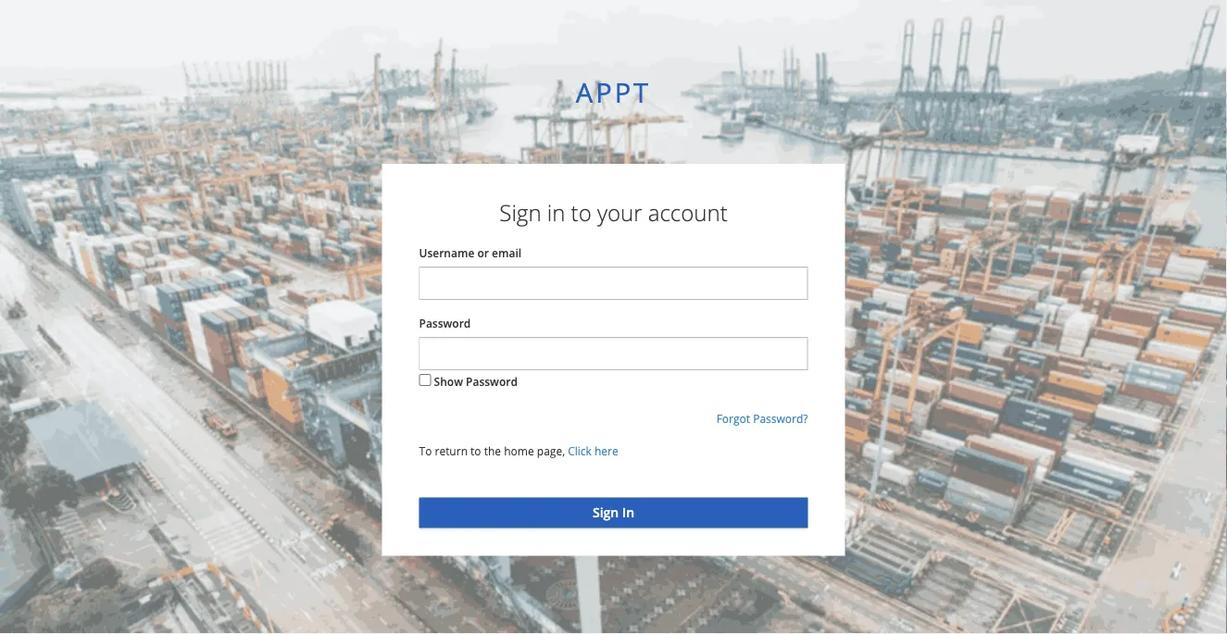 Task type: describe. For each thing, give the bounding box(es) containing it.
your
[[597, 198, 642, 228]]

Username or email text field
[[419, 267, 808, 300]]

1 vertical spatial password
[[466, 374, 518, 390]]

sign
[[500, 198, 542, 228]]

here
[[595, 444, 619, 459]]

or
[[477, 245, 489, 261]]

click
[[568, 444, 592, 459]]

to
[[419, 444, 432, 459]]

show
[[434, 374, 463, 390]]

show password
[[434, 374, 518, 390]]

0 vertical spatial password
[[419, 316, 471, 331]]

appt
[[576, 74, 651, 110]]

page,
[[537, 444, 565, 459]]

click here link
[[568, 444, 619, 459]]

to for your
[[571, 198, 592, 228]]



Task type: locate. For each thing, give the bounding box(es) containing it.
to for the
[[471, 444, 481, 459]]

the
[[484, 444, 501, 459]]

to
[[571, 198, 592, 228], [471, 444, 481, 459]]

password?
[[753, 412, 808, 427]]

password right show
[[466, 374, 518, 390]]

password
[[419, 316, 471, 331], [466, 374, 518, 390]]

in
[[547, 198, 565, 228]]

to return to the home page, click here
[[419, 444, 619, 459]]

username
[[419, 245, 475, 261]]

None submit
[[419, 498, 808, 528]]

password up show
[[419, 316, 471, 331]]

to right in
[[571, 198, 592, 228]]

return
[[435, 444, 468, 459]]

account
[[648, 198, 728, 228]]

username or email
[[419, 245, 522, 261]]

Password password field
[[419, 337, 808, 371]]

sign in to your account
[[500, 198, 728, 228]]

email
[[492, 245, 522, 261]]

Show Password checkbox
[[419, 374, 431, 386]]

0 vertical spatial to
[[571, 198, 592, 228]]

forgot
[[717, 412, 750, 427]]

to left the
[[471, 444, 481, 459]]

forgot password? link
[[717, 412, 808, 427]]

0 horizontal spatial to
[[471, 444, 481, 459]]

1 vertical spatial to
[[471, 444, 481, 459]]

home
[[504, 444, 534, 459]]

forgot password?
[[717, 412, 808, 427]]

1 horizontal spatial to
[[571, 198, 592, 228]]



